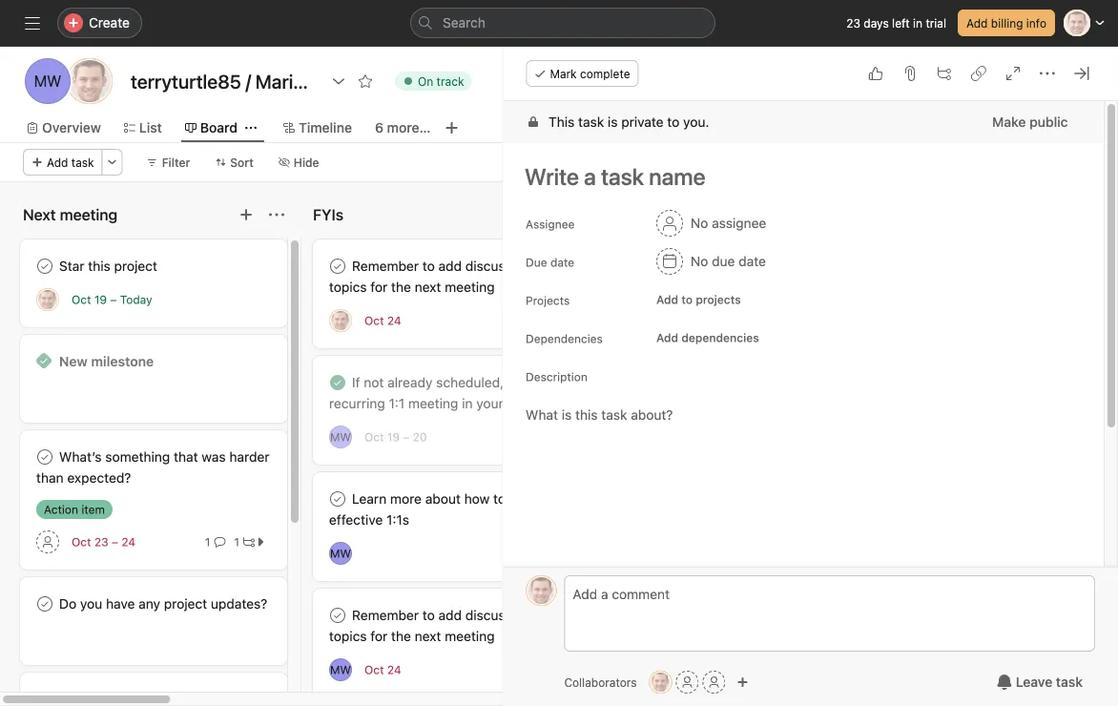Task type: describe. For each thing, give the bounding box(es) containing it.
what's something that was harder than expected?
[[36, 449, 270, 486]]

no for no due date
[[691, 253, 709, 269]]

remember for mw
[[352, 608, 419, 623]]

oct for 20
[[365, 430, 384, 444]]

board
[[200, 120, 238, 136]]

overview
[[42, 120, 101, 136]]

that
[[174, 449, 198, 465]]

the for tt
[[391, 279, 411, 295]]

tt for tt button on the right of collaborators
[[654, 676, 668, 689]]

20
[[413, 430, 427, 444]]

to inside button
[[682, 293, 693, 306]]

due
[[526, 256, 548, 269]]

completed image for star this project
[[33, 255, 56, 278]]

on
[[418, 74, 434, 88]]

board link
[[185, 117, 238, 138]]

oct 19 – today
[[72, 293, 152, 306]]

add subtask image
[[937, 66, 953, 81]]

full screen image
[[1006, 66, 1021, 81]]

make public
[[993, 114, 1069, 130]]

1:1s
[[387, 512, 409, 528]]

in inside if not already scheduled, set up a recurring 1:1 meeting in your calendar
[[462, 396, 473, 411]]

mw for if not already scheduled, set up a recurring 1:1 meeting in your calendar
[[330, 430, 351, 444]]

discussion for tt
[[466, 258, 531, 274]]

mw button for if not already scheduled, set up a recurring 1:1 meeting in your calendar
[[329, 426, 352, 449]]

0 vertical spatial in
[[914, 16, 923, 30]]

no due date button
[[649, 244, 775, 279]]

filter
[[162, 156, 190, 169]]

dependencies
[[526, 332, 603, 346]]

action item
[[44, 503, 105, 516]]

this
[[88, 258, 110, 274]]

add task button
[[23, 149, 103, 176]]

more actions for this task image
[[1040, 66, 1056, 81]]

add task image
[[239, 207, 254, 222]]

to inside learn more about how to run effective 1:1s
[[494, 491, 506, 507]]

copy task link image
[[972, 66, 987, 81]]

completed milestone image
[[36, 353, 52, 368]]

projects
[[697, 293, 742, 306]]

24 for tt
[[387, 314, 401, 327]]

due date
[[526, 256, 575, 269]]

1 vertical spatial 24
[[122, 535, 136, 549]]

star
[[59, 258, 84, 274]]

6 more…
[[375, 120, 431, 136]]

left
[[893, 16, 910, 30]]

today
[[120, 293, 152, 306]]

next meeting
[[23, 206, 118, 224]]

mw for learn more about how to run effective 1:1s
[[330, 547, 351, 560]]

tt button down star
[[36, 288, 59, 311]]

Completed milestone checkbox
[[36, 353, 52, 368]]

dependencies
[[682, 331, 760, 345]]

tt for tt button above if
[[333, 314, 348, 327]]

new milestone
[[59, 354, 154, 369]]

create
[[89, 15, 130, 31]]

how
[[465, 491, 490, 507]]

something
[[105, 449, 170, 465]]

completed image for if not already scheduled, set up a recurring 1:1 meeting in your calendar
[[326, 371, 349, 394]]

24 for mw
[[387, 663, 401, 677]]

completed image for what's something that was harder than expected?
[[33, 446, 56, 469]]

collaborators
[[565, 676, 637, 689]]

action
[[44, 503, 78, 516]]

if not already scheduled, set up a recurring 1:1 meeting in your calendar
[[329, 375, 561, 411]]

projects
[[526, 294, 570, 307]]

add tab image
[[444, 120, 460, 136]]

more
[[390, 491, 422, 507]]

mark complete
[[550, 67, 631, 80]]

leave
[[1016, 674, 1053, 690]]

completed checkbox for do you have any project updates?
[[33, 593, 56, 616]]

mw for remember to add discussion topics for the next meeting
[[330, 663, 351, 677]]

already
[[388, 375, 433, 390]]

add for add task
[[47, 156, 68, 169]]

1 1 from the left
[[205, 535, 210, 549]]

task for add
[[71, 156, 94, 169]]

no due date
[[691, 253, 767, 269]]

add to starred image
[[358, 73, 373, 89]]

assignee
[[713, 215, 767, 231]]

tt button up if
[[329, 309, 352, 332]]

the for mw
[[391, 629, 411, 644]]

track
[[437, 74, 464, 88]]

on track
[[418, 74, 464, 88]]

complete
[[580, 67, 631, 80]]

sort button
[[206, 149, 262, 176]]

add for add to projects
[[657, 293, 679, 306]]

make public button
[[981, 105, 1081, 139]]

hide
[[294, 156, 319, 169]]

leave task button
[[985, 665, 1096, 700]]

1 vertical spatial project
[[164, 596, 207, 612]]

dialog containing this task is private to you.
[[503, 47, 1119, 706]]

search
[[443, 15, 486, 31]]

fyis
[[313, 206, 344, 224]]

23 days left in trial
[[847, 16, 947, 30]]

make
[[993, 114, 1027, 130]]

completed checkbox for if not already scheduled, set up a recurring 1:1 meeting in your calendar
[[326, 371, 349, 394]]

add for add dependencies
[[657, 331, 679, 345]]

oct for today
[[72, 293, 91, 306]]

mark
[[550, 67, 577, 80]]

have
[[106, 596, 135, 612]]

add dependencies button
[[649, 325, 768, 351]]

was
[[202, 449, 226, 465]]

add for add billing info
[[967, 16, 988, 30]]

remember for tt
[[352, 258, 419, 274]]

for for mw
[[371, 629, 388, 644]]

due
[[713, 253, 736, 269]]

if
[[352, 375, 360, 390]]

1:1
[[389, 396, 405, 411]]

no assignee button
[[649, 206, 776, 241]]

overview link
[[27, 117, 101, 138]]

task for leave
[[1057, 674, 1083, 690]]

calendar
[[507, 396, 561, 411]]

create button
[[57, 8, 142, 38]]

add to projects
[[657, 293, 742, 306]]

you
[[80, 596, 102, 612]]

no for no assignee
[[691, 215, 709, 231]]

this
[[549, 114, 575, 130]]

set
[[508, 375, 527, 390]]

mw button for learn more about how to run effective 1:1s
[[329, 542, 352, 565]]

meeting inside if not already scheduled, set up a recurring 1:1 meeting in your calendar
[[409, 396, 459, 411]]

add billing info button
[[958, 10, 1056, 36]]

more…
[[387, 120, 431, 136]]

0 vertical spatial 23
[[847, 16, 861, 30]]

what's
[[59, 449, 102, 465]]

you.
[[684, 114, 710, 130]]

date inside 'no due date' dropdown button
[[739, 253, 767, 269]]

leave task
[[1016, 674, 1083, 690]]

completed checkbox for what's something that was harder than expected?
[[33, 446, 56, 469]]

star this project
[[59, 258, 157, 274]]

show options image
[[331, 73, 346, 89]]

19 for not
[[387, 430, 400, 444]]

no assignee
[[691, 215, 767, 231]]

item
[[81, 503, 105, 516]]

timeline link
[[283, 117, 352, 138]]



Task type: vqa. For each thing, say whether or not it's contained in the screenshot.
Do you have any project updates?
yes



Task type: locate. For each thing, give the bounding box(es) containing it.
None text field
[[126, 64, 322, 98]]

0 vertical spatial task
[[579, 114, 605, 130]]

0 vertical spatial remember to add discussion topics for the next meeting
[[329, 258, 531, 295]]

assignee
[[526, 218, 575, 231]]

oct
[[72, 293, 91, 306], [365, 314, 384, 327], [365, 430, 384, 444], [72, 535, 91, 549], [365, 663, 384, 677]]

1 vertical spatial 19
[[387, 430, 400, 444]]

1 vertical spatial oct 24 button
[[365, 663, 401, 677]]

2 next from the top
[[415, 629, 441, 644]]

completed checkbox for learn more about how to run effective 1:1s
[[326, 488, 349, 511]]

1 remember to add discussion topics for the next meeting from the top
[[329, 258, 531, 295]]

0 vertical spatial –
[[110, 293, 117, 306]]

completed checkbox for remember to add discussion topics for the next meeting
[[326, 255, 349, 278]]

add down add to projects button
[[657, 331, 679, 345]]

the
[[391, 279, 411, 295], [391, 629, 411, 644]]

1 no from the top
[[691, 215, 709, 231]]

1 horizontal spatial task
[[579, 114, 605, 130]]

discussion
[[466, 258, 531, 274], [466, 608, 531, 623]]

0 vertical spatial completed checkbox
[[326, 255, 349, 278]]

1 for from the top
[[371, 279, 388, 295]]

0 horizontal spatial 1
[[205, 535, 210, 549]]

tt button right collaborators
[[650, 671, 672, 694]]

completed image up effective at the left bottom
[[326, 488, 349, 511]]

main content containing this task is private to you.
[[503, 101, 1104, 706]]

on track button
[[387, 68, 480, 94]]

completed image for learn more about how to run effective 1:1s
[[326, 488, 349, 511]]

sort
[[230, 156, 254, 169]]

0 horizontal spatial in
[[462, 396, 473, 411]]

than
[[36, 470, 64, 486]]

updates?
[[211, 596, 268, 612]]

0 vertical spatial no
[[691, 215, 709, 231]]

2 vertical spatial task
[[1057, 674, 1083, 690]]

new
[[59, 354, 88, 369]]

1 remember from the top
[[352, 258, 419, 274]]

Completed checkbox
[[326, 255, 349, 278], [326, 371, 349, 394], [36, 691, 52, 706]]

1 vertical spatial no
[[691, 253, 709, 269]]

1 horizontal spatial date
[[739, 253, 767, 269]]

tt button down run
[[526, 576, 557, 606]]

0 horizontal spatial 19
[[94, 293, 107, 306]]

2 vertical spatial meeting
[[445, 629, 495, 644]]

1 vertical spatial for
[[371, 629, 388, 644]]

1 horizontal spatial in
[[914, 16, 923, 30]]

1 1 button from the left
[[201, 533, 229, 552]]

task left more actions image
[[71, 156, 94, 169]]

mw
[[34, 72, 61, 90], [330, 430, 351, 444], [330, 547, 351, 560], [330, 663, 351, 677]]

23 down the 'item'
[[94, 535, 108, 549]]

search button
[[410, 8, 716, 38]]

discussion for mw
[[466, 608, 531, 623]]

1 vertical spatial next
[[415, 629, 441, 644]]

expand sidebar image
[[25, 15, 40, 31]]

0 vertical spatial 19
[[94, 293, 107, 306]]

completed image left if
[[326, 371, 349, 394]]

add inside button
[[657, 331, 679, 345]]

a
[[550, 375, 557, 390]]

0 horizontal spatial 23
[[94, 535, 108, 549]]

Task Name text field
[[513, 155, 1081, 199]]

meeting for mw
[[445, 629, 495, 644]]

1 up updates?
[[234, 535, 240, 549]]

next
[[415, 279, 441, 295], [415, 629, 441, 644]]

attachments: add a file to this task, image
[[903, 66, 918, 81]]

6 more… button
[[375, 117, 431, 138]]

2 oct 24 button from the top
[[365, 663, 401, 677]]

task for this
[[579, 114, 605, 130]]

list link
[[124, 117, 162, 138]]

completed image for remember to add discussion topics for the next meeting
[[326, 255, 349, 278]]

2 for from the top
[[371, 629, 388, 644]]

task right leave
[[1057, 674, 1083, 690]]

topics
[[329, 279, 367, 295], [329, 629, 367, 644]]

milestone
[[91, 354, 154, 369]]

filter button
[[138, 149, 199, 176]]

up
[[530, 375, 546, 390]]

do you have any project updates?
[[59, 596, 268, 612]]

2 topics from the top
[[329, 629, 367, 644]]

0 horizontal spatial project
[[114, 258, 157, 274]]

more section actions image
[[269, 207, 284, 222]]

for for tt
[[371, 279, 388, 295]]

2 remember to add discussion topics for the next meeting from the top
[[329, 608, 531, 644]]

effective
[[329, 512, 383, 528]]

2 vertical spatial –
[[112, 535, 118, 549]]

– for already
[[403, 430, 410, 444]]

is
[[608, 114, 618, 130]]

oct 24 for tt
[[365, 314, 401, 327]]

1 next from the top
[[415, 279, 441, 295]]

learn
[[352, 491, 387, 507]]

– for project
[[110, 293, 117, 306]]

date right due
[[739, 253, 767, 269]]

do
[[59, 596, 77, 612]]

1 vertical spatial the
[[391, 629, 411, 644]]

oct 24 button for mw
[[365, 663, 401, 677]]

completed image for remember to add discussion topics for the next meeting
[[326, 604, 349, 627]]

0 horizontal spatial task
[[71, 156, 94, 169]]

tab actions image
[[245, 122, 257, 134]]

in down scheduled,
[[462, 396, 473, 411]]

main content
[[503, 101, 1104, 706]]

1 button
[[201, 533, 229, 552], [229, 533, 271, 552]]

no left due
[[691, 253, 709, 269]]

public
[[1030, 114, 1069, 130]]

0 vertical spatial the
[[391, 279, 411, 295]]

2 remember from the top
[[352, 608, 419, 623]]

date right due at the top of page
[[551, 256, 575, 269]]

oct 24 button for tt
[[365, 314, 401, 327]]

tt for tt button underneath star
[[40, 293, 55, 306]]

project up today
[[114, 258, 157, 274]]

main content inside "dialog"
[[503, 101, 1104, 706]]

2 oct 24 from the top
[[365, 663, 401, 677]]

2 horizontal spatial task
[[1057, 674, 1083, 690]]

3 mw button from the top
[[329, 659, 352, 682]]

1 vertical spatial remember to add discussion topics for the next meeting
[[329, 608, 531, 644]]

1 horizontal spatial 19
[[387, 430, 400, 444]]

0 vertical spatial discussion
[[466, 258, 531, 274]]

description
[[526, 370, 588, 384]]

0 likes. click to like this task image
[[869, 66, 884, 81]]

days
[[864, 16, 889, 30]]

1 topics from the top
[[329, 279, 367, 295]]

1 up the do you have any project updates?
[[205, 535, 210, 549]]

close details image
[[1075, 66, 1090, 81]]

add for mw
[[439, 608, 462, 623]]

project
[[114, 258, 157, 274], [164, 596, 207, 612]]

completed checkbox for remember to add discussion topics for the next meeting
[[326, 604, 349, 627]]

task inside main content
[[579, 114, 605, 130]]

not
[[364, 375, 384, 390]]

– left today
[[110, 293, 117, 306]]

0 vertical spatial add
[[439, 258, 462, 274]]

1 horizontal spatial 23
[[847, 16, 861, 30]]

1 vertical spatial completed checkbox
[[326, 371, 349, 394]]

0 vertical spatial for
[[371, 279, 388, 295]]

1 vertical spatial topics
[[329, 629, 367, 644]]

1 vertical spatial mw button
[[329, 542, 352, 565]]

1 vertical spatial –
[[403, 430, 410, 444]]

date
[[739, 253, 767, 269], [551, 256, 575, 269]]

completed image down fyis
[[326, 255, 349, 278]]

add left billing
[[967, 16, 988, 30]]

0 horizontal spatial date
[[551, 256, 575, 269]]

2 no from the top
[[691, 253, 709, 269]]

add down overview link
[[47, 156, 68, 169]]

no inside dropdown button
[[691, 215, 709, 231]]

2 vertical spatial 24
[[387, 663, 401, 677]]

add to projects button
[[649, 286, 750, 313]]

dialog
[[503, 47, 1119, 706]]

info
[[1027, 16, 1047, 30]]

19 down this
[[94, 293, 107, 306]]

1 vertical spatial remember
[[352, 608, 419, 623]]

1 oct 24 button from the top
[[365, 314, 401, 327]]

Completed checkbox
[[33, 255, 56, 278], [33, 446, 56, 469], [326, 488, 349, 511], [33, 593, 56, 616], [326, 604, 349, 627]]

0 vertical spatial meeting
[[445, 279, 495, 295]]

in
[[914, 16, 923, 30], [462, 396, 473, 411]]

1 vertical spatial meeting
[[409, 396, 459, 411]]

oct 19 – 20
[[365, 430, 427, 444]]

in right left
[[914, 16, 923, 30]]

1 vertical spatial task
[[71, 156, 94, 169]]

scheduled,
[[436, 375, 504, 390]]

6
[[375, 120, 384, 136]]

2 discussion from the top
[[466, 608, 531, 623]]

0 vertical spatial oct 24
[[365, 314, 401, 327]]

remember to add discussion topics for the next meeting for tt
[[329, 258, 531, 295]]

no inside dropdown button
[[691, 253, 709, 269]]

1 add from the top
[[439, 258, 462, 274]]

this task is private to you.
[[549, 114, 710, 130]]

1 discussion from the top
[[466, 258, 531, 274]]

19 for this
[[94, 293, 107, 306]]

2 vertical spatial mw button
[[329, 659, 352, 682]]

2 1 button from the left
[[229, 533, 271, 552]]

0 vertical spatial topics
[[329, 279, 367, 295]]

0 vertical spatial 24
[[387, 314, 401, 327]]

meeting for tt
[[445, 279, 495, 295]]

1 vertical spatial discussion
[[466, 608, 531, 623]]

add left projects
[[657, 293, 679, 306]]

expected?
[[67, 470, 131, 486]]

2 1 from the left
[[234, 535, 240, 549]]

harder
[[229, 449, 270, 465]]

0 vertical spatial remember
[[352, 258, 419, 274]]

task inside button
[[71, 156, 94, 169]]

your
[[477, 396, 504, 411]]

mw button
[[329, 426, 352, 449], [329, 542, 352, 565], [329, 659, 352, 682]]

more actions image
[[107, 157, 118, 168]]

topics for mw
[[329, 629, 367, 644]]

2 add from the top
[[439, 608, 462, 623]]

task inside button
[[1057, 674, 1083, 690]]

23
[[847, 16, 861, 30], [94, 535, 108, 549]]

add billing info
[[967, 16, 1047, 30]]

1 horizontal spatial 1
[[234, 535, 240, 549]]

add for tt
[[439, 258, 462, 274]]

billing
[[992, 16, 1024, 30]]

2 the from the top
[[391, 629, 411, 644]]

task
[[579, 114, 605, 130], [71, 156, 94, 169], [1057, 674, 1083, 690]]

recurring
[[329, 396, 385, 411]]

add task
[[47, 156, 94, 169]]

completed image for do you have any project updates?
[[33, 593, 56, 616]]

1 vertical spatial in
[[462, 396, 473, 411]]

run
[[510, 491, 530, 507]]

1 oct 24 from the top
[[365, 314, 401, 327]]

1 mw button from the top
[[329, 426, 352, 449]]

private
[[622, 114, 664, 130]]

1 horizontal spatial project
[[164, 596, 207, 612]]

19 left 20
[[387, 430, 400, 444]]

completed image
[[33, 255, 56, 278], [33, 593, 56, 616], [326, 604, 349, 627]]

to
[[668, 114, 680, 130], [423, 258, 435, 274], [682, 293, 693, 306], [494, 491, 506, 507], [423, 608, 435, 623]]

search list box
[[410, 8, 716, 38]]

oct 23 – 24
[[72, 535, 136, 549]]

task left is
[[579, 114, 605, 130]]

topics for tt
[[329, 279, 367, 295]]

completed image up than
[[33, 446, 56, 469]]

1 the from the top
[[391, 279, 411, 295]]

0 vertical spatial mw button
[[329, 426, 352, 449]]

learn more about how to run effective 1:1s
[[329, 491, 530, 528]]

next for mw
[[415, 629, 441, 644]]

project right any
[[164, 596, 207, 612]]

no
[[691, 215, 709, 231], [691, 253, 709, 269]]

0 vertical spatial oct 24 button
[[365, 314, 401, 327]]

mw button for remember to add discussion topics for the next meeting
[[329, 659, 352, 682]]

tt for tt button under run
[[534, 584, 549, 598]]

next for tt
[[415, 279, 441, 295]]

timeline
[[299, 120, 352, 136]]

no left assignee
[[691, 215, 709, 231]]

23 left days
[[847, 16, 861, 30]]

oct 24 for mw
[[365, 663, 401, 677]]

0 vertical spatial next
[[415, 279, 441, 295]]

completed checkbox for star this project
[[33, 255, 56, 278]]

any
[[139, 596, 160, 612]]

1 vertical spatial oct 24
[[365, 663, 401, 677]]

remember to add discussion topics for the next meeting for mw
[[329, 608, 531, 644]]

for
[[371, 279, 388, 295], [371, 629, 388, 644]]

1 vertical spatial add
[[439, 608, 462, 623]]

0 vertical spatial project
[[114, 258, 157, 274]]

completed image
[[326, 255, 349, 278], [326, 371, 349, 394], [33, 446, 56, 469], [326, 488, 349, 511]]

about
[[425, 491, 461, 507]]

add or remove collaborators image
[[737, 677, 749, 688]]

– up have
[[112, 535, 118, 549]]

2 vertical spatial completed checkbox
[[36, 691, 52, 706]]

1 vertical spatial 23
[[94, 535, 108, 549]]

2 mw button from the top
[[329, 542, 352, 565]]

– left 20
[[403, 430, 410, 444]]

oct for 24
[[72, 535, 91, 549]]



